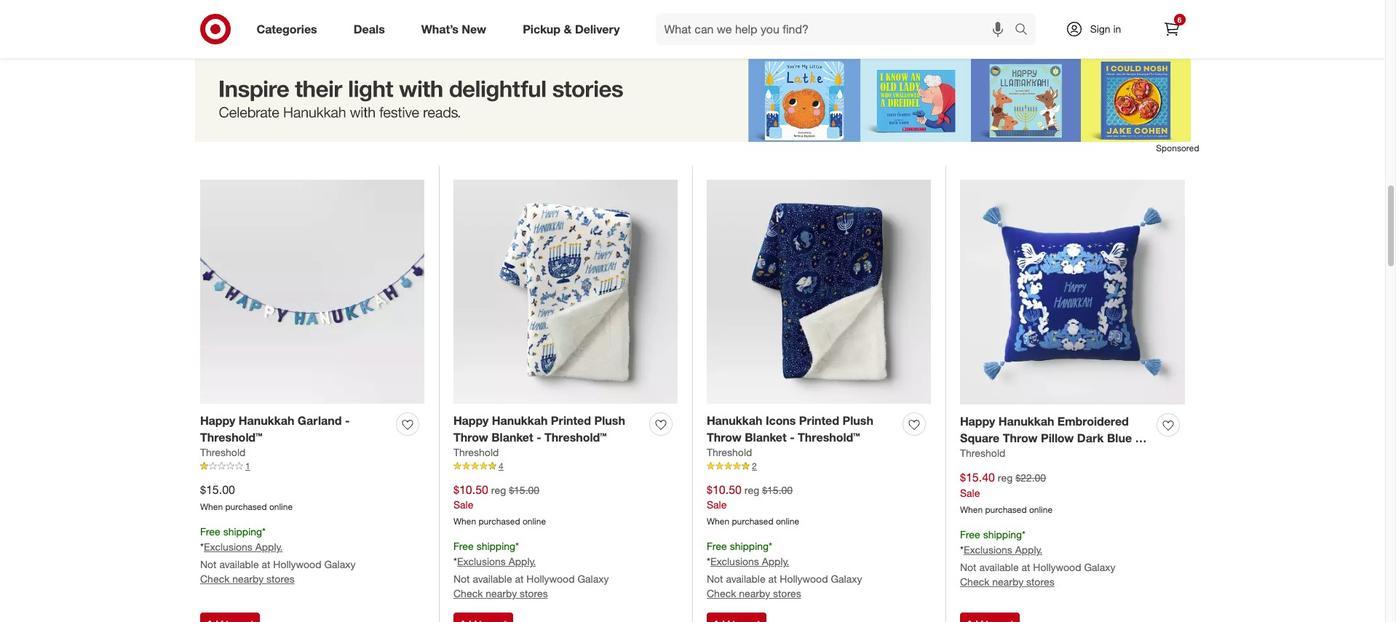 Task type: vqa. For each thing, say whether or not it's contained in the screenshot.
Fresh in $59.99 FRESH CUT 50-STEM WHITE ROSES
no



Task type: describe. For each thing, give the bounding box(es) containing it.
not for happy hanukkah garland - threshold™
[[200, 558, 217, 571]]

sale for hanukkah icons printed plush throw blanket - threshold™
[[707, 499, 727, 511]]

check nearby stores button for happy hanukkah garland - threshold™
[[200, 572, 295, 587]]

embroidered
[[1058, 414, 1129, 429]]

sign in link
[[1053, 13, 1144, 45]]

add for third add to cart button from the left
[[713, 23, 730, 34]]

sign in
[[1090, 23, 1121, 35]]

1 link
[[200, 460, 424, 473]]

nearby for happy hanukkah garland - threshold™
[[232, 573, 264, 585]]

happy hanukkah printed plush throw blanket - threshold™
[[453, 413, 625, 444]]

hanukkah for happy hanukkah printed plush throw blanket - threshold™
[[492, 413, 548, 428]]

2 add to cart button from the left
[[453, 17, 513, 40]]

purchased for happy hanukkah printed plush throw blanket - threshold™
[[479, 516, 520, 527]]

shipping for happy hanukkah embroidered square throw pillow dark blue - threshold™
[[983, 529, 1022, 541]]

free shipping * * exclusions apply. not available at hollywood galaxy check nearby stores for hanukkah icons printed plush throw blanket - threshold™
[[707, 540, 862, 600]]

nearby for happy hanukkah embroidered square throw pillow dark blue - threshold™
[[992, 576, 1024, 588]]

not for happy hanukkah printed plush throw blanket - threshold™
[[453, 573, 470, 585]]

apply. for happy hanukkah embroidered square throw pillow dark blue - threshold™
[[1015, 544, 1043, 556]]

happy hanukkah embroidered square throw pillow dark blue - threshold™ link
[[960, 413, 1151, 462]]

threshold for hanukkah icons printed plush throw blanket - threshold™
[[707, 447, 752, 459]]

what's new link
[[409, 13, 505, 45]]

shipping for happy hanukkah garland - threshold™
[[223, 526, 262, 538]]

hanukkah icons printed plush throw blanket - threshold™ link
[[707, 413, 897, 446]]

$15.00 for happy hanukkah printed plush throw blanket - threshold™
[[509, 484, 539, 496]]

when for hanukkah icons printed plush throw blanket - threshold™
[[707, 516, 729, 527]]

check nearby stores button for hanukkah icons printed plush throw blanket - threshold™
[[707, 587, 801, 601]]

exclusions apply. link for hanukkah icons printed plush throw blanket - threshold™
[[710, 555, 789, 568]]

search
[[1008, 23, 1043, 38]]

dark
[[1077, 431, 1104, 445]]

apply. for hanukkah icons printed plush throw blanket - threshold™
[[762, 555, 789, 568]]

blanket for icons
[[745, 430, 787, 444]]

exclusions apply. link for happy hanukkah garland - threshold™
[[204, 541, 283, 553]]

2
[[752, 461, 757, 472]]

3 add to cart button from the left
[[707, 17, 767, 40]]

threshold for happy hanukkah garland - threshold™
[[200, 447, 246, 459]]

What can we help you find? suggestions appear below search field
[[656, 13, 1018, 45]]

hollywood for hanukkah icons printed plush throw blanket - threshold™
[[780, 573, 828, 585]]

exclusions for happy hanukkah printed plush throw blanket - threshold™
[[457, 555, 506, 568]]

galaxy for happy hanukkah printed plush throw blanket - threshold™
[[578, 573, 609, 585]]

add to cart for 1st add to cart button from the left
[[207, 23, 254, 34]]

hanukkah for happy hanukkah embroidered square throw pillow dark blue - threshold™
[[999, 414, 1054, 429]]

square
[[960, 431, 1000, 445]]

happy hanukkah printed plush throw blanket - threshold™ link
[[453, 413, 643, 446]]

$15.40
[[960, 471, 995, 485]]

$15.40 reg $22.00 sale when purchased online
[[960, 471, 1053, 516]]

check nearby stores button for happy hanukkah embroidered square throw pillow dark blue - threshold™
[[960, 575, 1054, 590]]

threshold™ inside "hanukkah icons printed plush throw blanket - threshold™"
[[798, 430, 860, 444]]

threshold link for hanukkah icons printed plush throw blanket - threshold™
[[707, 446, 752, 460]]

exclusions for hanukkah icons printed plush throw blanket - threshold™
[[710, 555, 759, 568]]

3 cart from the left
[[743, 23, 760, 34]]

- inside happy hanukkah printed plush throw blanket - threshold™
[[537, 430, 541, 444]]

online for hanukkah icons printed plush throw blanket - threshold™
[[776, 516, 799, 527]]

reg for hanukkah icons printed plush throw blanket - threshold™
[[745, 484, 759, 496]]

2 cart from the left
[[490, 23, 507, 34]]

what's new
[[421, 22, 486, 36]]

4 to from the left
[[986, 23, 994, 34]]

at for happy hanukkah garland - threshold™
[[262, 558, 270, 571]]

$10.50 for hanukkah icons printed plush throw blanket - threshold™
[[707, 482, 742, 497]]

online for happy hanukkah embroidered square throw pillow dark blue - threshold™
[[1029, 505, 1053, 516]]

$15.00 when purchased online
[[200, 482, 293, 513]]

galaxy for happy hanukkah garland - threshold™
[[324, 558, 356, 571]]

pillow
[[1041, 431, 1074, 445]]

&
[[564, 22, 572, 36]]

galaxy for happy hanukkah embroidered square throw pillow dark blue - threshold™
[[1084, 561, 1116, 574]]

free shipping * * exclusions apply. not available at hollywood galaxy check nearby stores for happy hanukkah printed plush throw blanket - threshold™
[[453, 540, 609, 600]]

nearby for hanukkah icons printed plush throw blanket - threshold™
[[739, 587, 770, 600]]

1 cart from the left
[[237, 23, 254, 34]]

apply. for happy hanukkah garland - threshold™
[[255, 541, 283, 553]]

pickup & delivery link
[[510, 13, 638, 45]]

exclusions apply. link for happy hanukkah embroidered square throw pillow dark blue - threshold™
[[964, 544, 1043, 556]]

purchased inside $15.00 when purchased online
[[225, 502, 267, 513]]

throw for happy hanukkah embroidered square throw pillow dark blue - threshold™
[[1003, 431, 1038, 445]]

threshold™ inside happy hanukkah embroidered square throw pillow dark blue - threshold™
[[960, 447, 1022, 462]]

free shipping * * exclusions apply. not available at hollywood galaxy check nearby stores for happy hanukkah garland - threshold™
[[200, 526, 356, 585]]

threshold link for happy hanukkah embroidered square throw pillow dark blue - threshold™
[[960, 447, 1005, 461]]

hollywood for happy hanukkah embroidered square throw pillow dark blue - threshold™
[[1033, 561, 1081, 574]]

plush for happy hanukkah printed plush throw blanket - threshold™
[[594, 413, 625, 428]]

$15.00 inside $15.00 when purchased online
[[200, 482, 235, 497]]

threshold for happy hanukkah embroidered square throw pillow dark blue - threshold™
[[960, 447, 1005, 460]]

in
[[1113, 23, 1121, 35]]

happy for happy hanukkah printed plush throw blanket - threshold™
[[453, 413, 489, 428]]

happy hanukkah garland - threshold™
[[200, 413, 350, 444]]

new
[[462, 22, 486, 36]]

1 add to cart button from the left
[[200, 17, 260, 40]]

sign
[[1090, 23, 1110, 35]]

deals link
[[341, 13, 403, 45]]

add for 2nd add to cart button
[[460, 23, 477, 34]]

purchased for hanukkah icons printed plush throw blanket - threshold™
[[732, 516, 773, 527]]

blanket for hanukkah
[[492, 430, 533, 444]]

shipping for happy hanukkah printed plush throw blanket - threshold™
[[477, 540, 515, 553]]

at for happy hanukkah embroidered square throw pillow dark blue - threshold™
[[1022, 561, 1030, 574]]

3 to from the left
[[732, 23, 741, 34]]

free for happy hanukkah embroidered square throw pillow dark blue - threshold™
[[960, 529, 980, 541]]

pickup & delivery
[[523, 22, 620, 36]]

6 link
[[1156, 13, 1188, 45]]



Task type: locate. For each thing, give the bounding box(es) containing it.
2 horizontal spatial sale
[[960, 487, 980, 500]]

sale for happy hanukkah embroidered square throw pillow dark blue - threshold™
[[960, 487, 980, 500]]

delivery
[[575, 22, 620, 36]]

$10.50 reg $15.00 sale when purchased online for hanukkah icons printed plush throw blanket - threshold™
[[707, 482, 799, 527]]

exclusions apply. link
[[204, 541, 283, 553], [964, 544, 1043, 556], [457, 555, 536, 568], [710, 555, 789, 568]]

at for hanukkah icons printed plush throw blanket - threshold™
[[768, 573, 777, 585]]

1 horizontal spatial plush
[[843, 413, 873, 428]]

available for happy hanukkah garland - threshold™
[[219, 558, 259, 571]]

1 add from the left
[[207, 23, 223, 34]]

4 link
[[453, 460, 678, 473]]

online down 4 link
[[523, 516, 546, 527]]

stores for happy hanukkah embroidered square throw pillow dark blue - threshold™
[[1026, 576, 1054, 588]]

2 $10.50 from the left
[[707, 482, 742, 497]]

hanukkah up pillow
[[999, 414, 1054, 429]]

threshold™
[[200, 430, 262, 444], [545, 430, 607, 444], [798, 430, 860, 444], [960, 447, 1022, 462]]

purchased down 2
[[732, 516, 773, 527]]

throw for happy hanukkah printed plush throw blanket - threshold™
[[453, 430, 488, 444]]

printed inside "hanukkah icons printed plush throw blanket - threshold™"
[[799, 413, 839, 428]]

not
[[200, 558, 217, 571], [960, 561, 977, 574], [453, 573, 470, 585], [707, 573, 723, 585]]

reg for happy hanukkah printed plush throw blanket - threshold™
[[491, 484, 506, 496]]

- inside "hanukkah icons printed plush throw blanket - threshold™"
[[790, 430, 795, 444]]

add
[[207, 23, 223, 34], [460, 23, 477, 34], [713, 23, 730, 34], [967, 23, 983, 34]]

reg down 4
[[491, 484, 506, 496]]

throw inside happy hanukkah printed plush throw blanket - threshold™
[[453, 430, 488, 444]]

1
[[245, 461, 250, 472]]

threshold link up 2
[[707, 446, 752, 460]]

printed
[[551, 413, 591, 428], [799, 413, 839, 428]]

purchased for happy hanukkah embroidered square throw pillow dark blue - threshold™
[[985, 505, 1027, 516]]

threshold™ down square
[[960, 447, 1022, 462]]

online down 2 link
[[776, 516, 799, 527]]

threshold™ inside happy hanukkah printed plush throw blanket - threshold™
[[545, 430, 607, 444]]

add to cart for third add to cart button from the left
[[713, 23, 760, 34]]

free for happy hanukkah garland - threshold™
[[200, 526, 220, 538]]

at for happy hanukkah printed plush throw blanket - threshold™
[[515, 573, 524, 585]]

2 blanket from the left
[[745, 430, 787, 444]]

threshold link down square
[[960, 447, 1005, 461]]

threshold™ inside 'happy hanukkah garland - threshold™'
[[200, 430, 262, 444]]

online inside $15.40 reg $22.00 sale when purchased online
[[1029, 505, 1053, 516]]

hanukkah up 4
[[492, 413, 548, 428]]

happy
[[200, 413, 235, 428], [453, 413, 489, 428], [960, 414, 995, 429]]

2 to from the left
[[479, 23, 487, 34]]

online for happy hanukkah printed plush throw blanket - threshold™
[[523, 516, 546, 527]]

threshold up 4
[[453, 447, 499, 459]]

2 add from the left
[[460, 23, 477, 34]]

0 horizontal spatial $10.50
[[453, 482, 488, 497]]

online
[[269, 502, 293, 513], [1029, 505, 1053, 516], [523, 516, 546, 527], [776, 516, 799, 527]]

2 $10.50 reg $15.00 sale when purchased online from the left
[[707, 482, 799, 527]]

2 horizontal spatial throw
[[1003, 431, 1038, 445]]

check nearby stores button for happy hanukkah printed plush throw blanket - threshold™
[[453, 587, 548, 601]]

exclusions for happy hanukkah garland - threshold™
[[204, 541, 252, 553]]

check nearby stores button
[[200, 572, 295, 587], [960, 575, 1054, 590], [453, 587, 548, 601], [707, 587, 801, 601]]

available for hanukkah icons printed plush throw blanket - threshold™
[[726, 573, 766, 585]]

not for happy hanukkah embroidered square throw pillow dark blue - threshold™
[[960, 561, 977, 574]]

0 horizontal spatial happy
[[200, 413, 235, 428]]

2 printed from the left
[[799, 413, 839, 428]]

sale inside $15.40 reg $22.00 sale when purchased online
[[960, 487, 980, 500]]

- down icons
[[790, 430, 795, 444]]

2 link
[[707, 460, 931, 473]]

2 horizontal spatial $15.00
[[762, 484, 793, 496]]

hanukkah inside happy hanukkah embroidered square throw pillow dark blue - threshold™
[[999, 414, 1054, 429]]

1 horizontal spatial blanket
[[745, 430, 787, 444]]

0 horizontal spatial printed
[[551, 413, 591, 428]]

nearby
[[232, 573, 264, 585], [992, 576, 1024, 588], [486, 587, 517, 600], [739, 587, 770, 600]]

add for 1st add to cart button from the left
[[207, 23, 223, 34]]

plush for hanukkah icons printed plush throw blanket - threshold™
[[843, 413, 873, 428]]

available for happy hanukkah printed plush throw blanket - threshold™
[[473, 573, 512, 585]]

1 to from the left
[[226, 23, 234, 34]]

happy hanukkah embroidered square throw pillow dark blue - threshold™
[[960, 414, 1140, 462]]

throw for hanukkah icons printed plush throw blanket - threshold™
[[707, 430, 742, 444]]

happy inside 'happy hanukkah garland - threshold™'
[[200, 413, 235, 428]]

purchased down $22.00
[[985, 505, 1027, 516]]

0 horizontal spatial plush
[[594, 413, 625, 428]]

apply. for happy hanukkah printed plush throw blanket - threshold™
[[509, 555, 536, 568]]

6
[[1178, 15, 1182, 24]]

available
[[219, 558, 259, 571], [979, 561, 1019, 574], [473, 573, 512, 585], [726, 573, 766, 585]]

plush up 2 link
[[843, 413, 873, 428]]

categories
[[257, 22, 317, 36]]

blanket inside "hanukkah icons printed plush throw blanket - threshold™"
[[745, 430, 787, 444]]

apply.
[[255, 541, 283, 553], [1015, 544, 1043, 556], [509, 555, 536, 568], [762, 555, 789, 568]]

- right the garland
[[345, 413, 350, 428]]

hanukkah up 1
[[239, 413, 294, 428]]

$10.50 reg $15.00 sale when purchased online down 2
[[707, 482, 799, 527]]

hanukkah inside happy hanukkah printed plush throw blanket - threshold™
[[492, 413, 548, 428]]

stores for happy hanukkah garland - threshold™
[[266, 573, 295, 585]]

free for happy hanukkah printed plush throw blanket - threshold™
[[453, 540, 474, 553]]

4 add from the left
[[967, 23, 983, 34]]

deals
[[354, 22, 385, 36]]

what's
[[421, 22, 459, 36]]

reg down 2
[[745, 484, 759, 496]]

advertisement region
[[186, 59, 1199, 142]]

$22.00
[[1016, 472, 1046, 484]]

0 horizontal spatial throw
[[453, 430, 488, 444]]

happy hanukkah embroidered square throw pillow dark blue - threshold™ image
[[960, 180, 1185, 405], [960, 180, 1185, 405]]

printed right icons
[[799, 413, 839, 428]]

happy hanukkah printed plush throw blanket - threshold™ image
[[453, 180, 678, 404], [453, 180, 678, 404]]

categories link
[[244, 13, 335, 45]]

threshold link
[[200, 446, 246, 460], [453, 446, 499, 460], [707, 446, 752, 460], [960, 447, 1005, 461]]

free
[[200, 526, 220, 538], [960, 529, 980, 541], [453, 540, 474, 553], [707, 540, 727, 553]]

check for happy hanukkah printed plush throw blanket - threshold™
[[453, 587, 483, 600]]

threshold up 1
[[200, 447, 246, 459]]

hollywood
[[273, 558, 321, 571], [1033, 561, 1081, 574], [527, 573, 575, 585], [780, 573, 828, 585]]

search button
[[1008, 13, 1043, 48]]

plush inside "hanukkah icons printed plush throw blanket - threshold™"
[[843, 413, 873, 428]]

4 add to cart from the left
[[967, 23, 1014, 34]]

threshold link up 1
[[200, 446, 246, 460]]

$10.50 reg $15.00 sale when purchased online down 4
[[453, 482, 546, 527]]

exclusions apply. link for happy hanukkah printed plush throw blanket - threshold™
[[457, 555, 536, 568]]

hanukkah left icons
[[707, 413, 763, 428]]

1 horizontal spatial happy
[[453, 413, 489, 428]]

online down $22.00
[[1029, 505, 1053, 516]]

0 horizontal spatial $10.50 reg $15.00 sale when purchased online
[[453, 482, 546, 527]]

reg
[[998, 472, 1013, 484], [491, 484, 506, 496], [745, 484, 759, 496]]

reg for happy hanukkah embroidered square throw pillow dark blue - threshold™
[[998, 472, 1013, 484]]

blanket inside happy hanukkah printed plush throw blanket - threshold™
[[492, 430, 533, 444]]

at
[[262, 558, 270, 571], [1022, 561, 1030, 574], [515, 573, 524, 585], [768, 573, 777, 585]]

purchased down 4
[[479, 516, 520, 527]]

1 horizontal spatial printed
[[799, 413, 839, 428]]

printed inside happy hanukkah printed plush throw blanket - threshold™
[[551, 413, 591, 428]]

blanket down icons
[[745, 430, 787, 444]]

blanket up 4
[[492, 430, 533, 444]]

1 $10.50 from the left
[[453, 482, 488, 497]]

4 cart from the left
[[996, 23, 1014, 34]]

nearby for happy hanukkah printed plush throw blanket - threshold™
[[486, 587, 517, 600]]

throw
[[453, 430, 488, 444], [707, 430, 742, 444], [1003, 431, 1038, 445]]

3 add to cart from the left
[[713, 23, 760, 34]]

hanukkah for happy hanukkah garland - threshold™
[[239, 413, 294, 428]]

1 horizontal spatial $15.00
[[509, 484, 539, 496]]

throw inside "hanukkah icons printed plush throw blanket - threshold™"
[[707, 430, 742, 444]]

*
[[262, 526, 266, 538], [1022, 529, 1026, 541], [515, 540, 519, 553], [769, 540, 772, 553], [200, 541, 204, 553], [960, 544, 964, 556], [453, 555, 457, 568], [707, 555, 710, 568]]

throw inside happy hanukkah embroidered square throw pillow dark blue - threshold™
[[1003, 431, 1038, 445]]

online down 1 link
[[269, 502, 293, 513]]

threshold link for happy hanukkah printed plush throw blanket - threshold™
[[453, 446, 499, 460]]

add to cart for 4th add to cart button from the left
[[967, 23, 1014, 34]]

- inside happy hanukkah embroidered square throw pillow dark blue - threshold™
[[1135, 431, 1140, 445]]

$10.50 reg $15.00 sale when purchased online
[[453, 482, 546, 527], [707, 482, 799, 527]]

threshold for happy hanukkah printed plush throw blanket - threshold™
[[453, 447, 499, 459]]

hanukkah inside "hanukkah icons printed plush throw blanket - threshold™"
[[707, 413, 763, 428]]

plush up 4 link
[[594, 413, 625, 428]]

galaxy for hanukkah icons printed plush throw blanket - threshold™
[[831, 573, 862, 585]]

galaxy
[[324, 558, 356, 571], [1084, 561, 1116, 574], [578, 573, 609, 585], [831, 573, 862, 585]]

0 horizontal spatial $15.00
[[200, 482, 235, 497]]

check for happy hanukkah garland - threshold™
[[200, 573, 230, 585]]

exclusions for happy hanukkah embroidered square throw pillow dark blue - threshold™
[[964, 544, 1012, 556]]

hanukkah icons printed plush throw blanket - threshold™ image
[[707, 180, 931, 404], [707, 180, 931, 404]]

printed up 4 link
[[551, 413, 591, 428]]

exclusions
[[204, 541, 252, 553], [964, 544, 1012, 556], [457, 555, 506, 568], [710, 555, 759, 568]]

pickup
[[523, 22, 561, 36]]

blanket
[[492, 430, 533, 444], [745, 430, 787, 444]]

icons
[[766, 413, 796, 428]]

hollywood for happy hanukkah printed plush throw blanket - threshold™
[[527, 573, 575, 585]]

1 blanket from the left
[[492, 430, 533, 444]]

when
[[200, 502, 223, 513], [960, 505, 983, 516], [453, 516, 476, 527], [707, 516, 729, 527]]

when for happy hanukkah embroidered square throw pillow dark blue - threshold™
[[960, 505, 983, 516]]

threshold™ up 2 link
[[798, 430, 860, 444]]

1 plush from the left
[[594, 413, 625, 428]]

threshold™ up 4 link
[[545, 430, 607, 444]]

stores for hanukkah icons printed plush throw blanket - threshold™
[[773, 587, 801, 600]]

4 add to cart button from the left
[[960, 17, 1020, 40]]

blue
[[1107, 431, 1132, 445]]

$10.50 for happy hanukkah printed plush throw blanket - threshold™
[[453, 482, 488, 497]]

plush
[[594, 413, 625, 428], [843, 413, 873, 428]]

1 horizontal spatial sale
[[707, 499, 727, 511]]

online inside $15.00 when purchased online
[[269, 502, 293, 513]]

garland
[[298, 413, 342, 428]]

when inside $15.40 reg $22.00 sale when purchased online
[[960, 505, 983, 516]]

threshold
[[200, 447, 246, 459], [453, 447, 499, 459], [707, 447, 752, 459], [960, 447, 1005, 460]]

purchased down 1
[[225, 502, 267, 513]]

sale
[[960, 487, 980, 500], [453, 499, 473, 511], [707, 499, 727, 511]]

sale for happy hanukkah printed plush throw blanket - threshold™
[[453, 499, 473, 511]]

1 horizontal spatial $10.50
[[707, 482, 742, 497]]

1 add to cart from the left
[[207, 23, 254, 34]]

0 horizontal spatial sale
[[453, 499, 473, 511]]

available for happy hanukkah embroidered square throw pillow dark blue - threshold™
[[979, 561, 1019, 574]]

threshold down square
[[960, 447, 1005, 460]]

hanukkah inside 'happy hanukkah garland - threshold™'
[[239, 413, 294, 428]]

check
[[200, 573, 230, 585], [960, 576, 990, 588], [453, 587, 483, 600], [707, 587, 736, 600]]

printed for icons
[[799, 413, 839, 428]]

$10.50 reg $15.00 sale when purchased online for happy hanukkah printed plush throw blanket - threshold™
[[453, 482, 546, 527]]

hollywood for happy hanukkah garland - threshold™
[[273, 558, 321, 571]]

not for hanukkah icons printed plush throw blanket - threshold™
[[707, 573, 723, 585]]

to
[[226, 23, 234, 34], [479, 23, 487, 34], [732, 23, 741, 34], [986, 23, 994, 34]]

$15.00 for hanukkah icons printed plush throw blanket - threshold™
[[762, 484, 793, 496]]

hanukkah
[[239, 413, 294, 428], [492, 413, 548, 428], [707, 413, 763, 428], [999, 414, 1054, 429]]

check for happy hanukkah embroidered square throw pillow dark blue - threshold™
[[960, 576, 990, 588]]

shipping for hanukkah icons printed plush throw blanket - threshold™
[[730, 540, 769, 553]]

- right blue
[[1135, 431, 1140, 445]]

cart
[[237, 23, 254, 34], [490, 23, 507, 34], [743, 23, 760, 34], [996, 23, 1014, 34]]

when inside $15.00 when purchased online
[[200, 502, 223, 513]]

- inside 'happy hanukkah garland - threshold™'
[[345, 413, 350, 428]]

threshold link up 4
[[453, 446, 499, 460]]

2 horizontal spatial reg
[[998, 472, 1013, 484]]

happy hanukkah garland - threshold™ link
[[200, 413, 390, 446]]

threshold™ up 1
[[200, 430, 262, 444]]

add to cart button
[[200, 17, 260, 40], [453, 17, 513, 40], [707, 17, 767, 40], [960, 17, 1020, 40]]

1 horizontal spatial throw
[[707, 430, 742, 444]]

happy inside happy hanukkah embroidered square throw pillow dark blue - threshold™
[[960, 414, 995, 429]]

0 horizontal spatial blanket
[[492, 430, 533, 444]]

add for 4th add to cart button from the left
[[967, 23, 983, 34]]

$15.00
[[200, 482, 235, 497], [509, 484, 539, 496], [762, 484, 793, 496]]

free shipping * * exclusions apply. not available at hollywood galaxy check nearby stores for happy hanukkah embroidered square throw pillow dark blue - threshold™
[[960, 529, 1116, 588]]

- up 4 link
[[537, 430, 541, 444]]

-
[[345, 413, 350, 428], [537, 430, 541, 444], [790, 430, 795, 444], [1135, 431, 1140, 445]]

1 $10.50 reg $15.00 sale when purchased online from the left
[[453, 482, 546, 527]]

2 add to cart from the left
[[460, 23, 507, 34]]

1 horizontal spatial $10.50 reg $15.00 sale when purchased online
[[707, 482, 799, 527]]

hanukkah icons printed plush throw blanket - threshold™
[[707, 413, 873, 444]]

happy for happy hanukkah garland - threshold™
[[200, 413, 235, 428]]

plush inside happy hanukkah printed plush throw blanket - threshold™
[[594, 413, 625, 428]]

0 horizontal spatial reg
[[491, 484, 506, 496]]

add to cart for 2nd add to cart button
[[460, 23, 507, 34]]

add to cart
[[207, 23, 254, 34], [460, 23, 507, 34], [713, 23, 760, 34], [967, 23, 1014, 34]]

1 printed from the left
[[551, 413, 591, 428]]

happy hanukkah garland - threshold™ image
[[200, 180, 424, 404], [200, 180, 424, 404]]

$10.50
[[453, 482, 488, 497], [707, 482, 742, 497]]

2 plush from the left
[[843, 413, 873, 428]]

reg left $22.00
[[998, 472, 1013, 484]]

printed for hanukkah
[[551, 413, 591, 428]]

2 horizontal spatial happy
[[960, 414, 995, 429]]

1 horizontal spatial reg
[[745, 484, 759, 496]]

when for happy hanukkah printed plush throw blanket - threshold™
[[453, 516, 476, 527]]

happy for happy hanukkah embroidered square throw pillow dark blue - threshold™
[[960, 414, 995, 429]]

threshold link for happy hanukkah garland - threshold™
[[200, 446, 246, 460]]

stores
[[266, 573, 295, 585], [1026, 576, 1054, 588], [520, 587, 548, 600], [773, 587, 801, 600]]

happy inside happy hanukkah printed plush throw blanket - threshold™
[[453, 413, 489, 428]]

sponsored
[[1156, 142, 1199, 153]]

4
[[499, 461, 503, 472]]

3 add from the left
[[713, 23, 730, 34]]

free for hanukkah icons printed plush throw blanket - threshold™
[[707, 540, 727, 553]]

shipping
[[223, 526, 262, 538], [983, 529, 1022, 541], [477, 540, 515, 553], [730, 540, 769, 553]]

reg inside $15.40 reg $22.00 sale when purchased online
[[998, 472, 1013, 484]]

threshold up 2
[[707, 447, 752, 459]]

free shipping * * exclusions apply. not available at hollywood galaxy check nearby stores
[[200, 526, 356, 585], [960, 529, 1116, 588], [453, 540, 609, 600], [707, 540, 862, 600]]

purchased
[[225, 502, 267, 513], [985, 505, 1027, 516], [479, 516, 520, 527], [732, 516, 773, 527]]

purchased inside $15.40 reg $22.00 sale when purchased online
[[985, 505, 1027, 516]]

stores for happy hanukkah printed plush throw blanket - threshold™
[[520, 587, 548, 600]]



